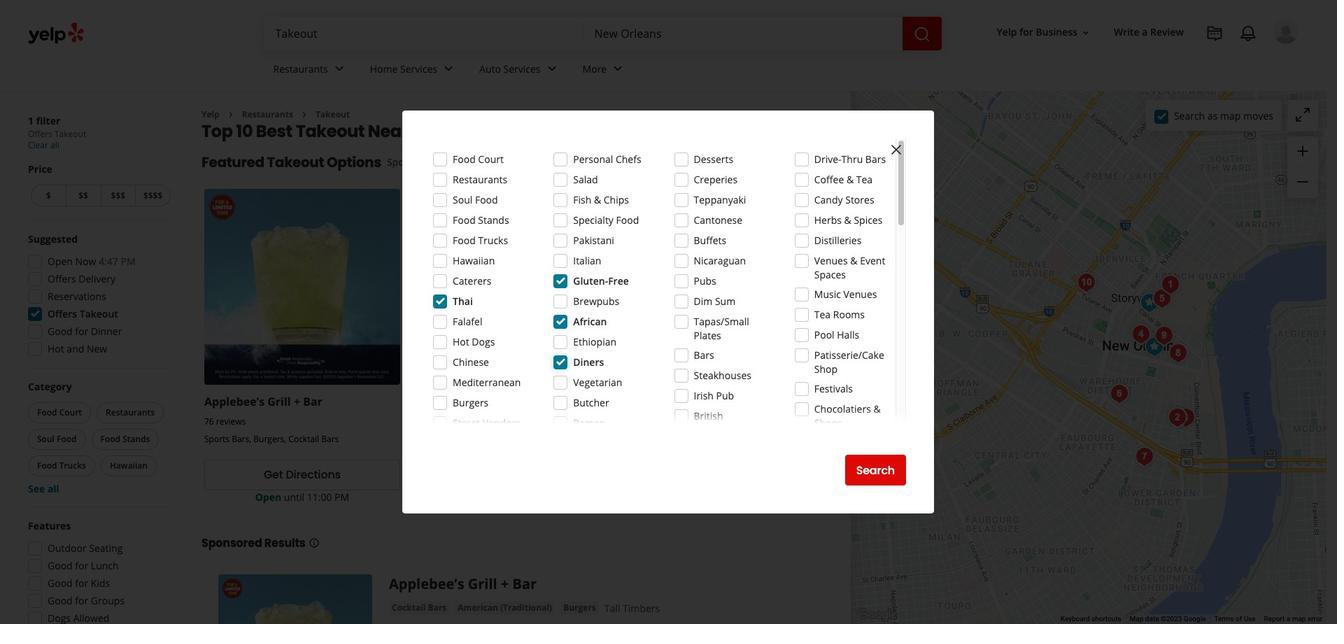 Task type: vqa. For each thing, say whether or not it's contained in the screenshot.
PRICE
yes



Task type: locate. For each thing, give the bounding box(es) containing it.
takeout up dinner
[[80, 307, 118, 321]]

services for auto services
[[504, 62, 541, 75]]

yelp for business button
[[992, 20, 1098, 45]]

tea up pool
[[815, 308, 831, 321]]

16 info v2 image
[[440, 157, 452, 168]]

featured
[[202, 153, 264, 173]]

0 vertical spatial venues
[[815, 254, 848, 267]]

1 vertical spatial a
[[1287, 615, 1291, 623]]

offers up 'reservations'
[[48, 272, 76, 286]]

map right as
[[1221, 109, 1242, 122]]

tapas/small
[[694, 315, 750, 328]]

restaurants inside search "dialog"
[[453, 173, 508, 186]]

venues
[[815, 254, 848, 267], [844, 288, 878, 301]]

for left business
[[1020, 26, 1034, 39]]

for down "good for lunch"
[[75, 577, 88, 590]]

0 horizontal spatial food stands
[[100, 433, 150, 445]]

a for report
[[1287, 615, 1291, 623]]

24 chevron down v2 image right auto services
[[544, 60, 560, 77]]

hot down falafel
[[453, 335, 470, 349]]

good for good for groups
[[48, 594, 73, 608]]

24 chevron down v2 image for more
[[610, 60, 627, 77]]

food inside button
[[57, 433, 77, 445]]

24 chevron down v2 image left home
[[331, 60, 348, 77]]

get directions
[[264, 467, 341, 483]]

0 horizontal spatial soul food
[[37, 433, 77, 445]]

& right chocolatiers
[[874, 403, 881, 416]]

search left as
[[1175, 109, 1206, 122]]

24 chevron down v2 image
[[544, 60, 560, 77], [610, 60, 627, 77]]

report a map error link
[[1265, 615, 1323, 623]]

court
[[478, 153, 504, 166], [59, 407, 82, 419]]

1 vertical spatial grill
[[468, 575, 498, 593]]

2 good from the top
[[48, 559, 73, 573]]

trucks down soul food button
[[59, 460, 86, 472]]

close image
[[888, 141, 905, 158]]

takeout down filter
[[55, 128, 86, 140]]

results
[[264, 535, 306, 551]]

sponsored for sponsored results
[[202, 535, 262, 551]]

applebee's grill + bar link up burgers,
[[204, 394, 323, 410]]

0 vertical spatial burgers
[[453, 396, 489, 410]]

16 chevron right v2 image
[[299, 109, 310, 120]]

court down orleans, on the left of the page
[[478, 153, 504, 166]]

for inside yelp for business button
[[1020, 26, 1034, 39]]

& right herbs
[[845, 214, 852, 227]]

1 24 chevron down v2 image from the left
[[331, 60, 348, 77]]

0 vertical spatial new
[[412, 120, 449, 143]]

cocktail
[[289, 434, 319, 445], [392, 602, 426, 614]]

cocktail bars button
[[389, 601, 450, 615]]

burgers button
[[561, 601, 599, 615]]

& inside 'venues & event spaces'
[[851, 254, 858, 267]]

tea up stores
[[857, 173, 873, 186]]

services inside home services link
[[400, 62, 438, 75]]

0 vertical spatial cocktail
[[289, 434, 319, 445]]

restaurants inside button
[[106, 407, 155, 419]]

pool
[[815, 328, 835, 342]]

restaurants down orleans, on the left of the page
[[453, 173, 508, 186]]

offers
[[28, 128, 52, 140], [48, 272, 76, 286], [48, 307, 77, 321]]

food court up soul food button
[[37, 407, 82, 419]]

None search field
[[264, 17, 945, 50]]

0 vertical spatial soul
[[453, 193, 473, 207]]

venues up rooms
[[844, 288, 878, 301]]

0 vertical spatial stands
[[478, 214, 509, 227]]

3 good from the top
[[48, 577, 73, 590]]

zoom out image
[[1295, 174, 1312, 191]]

1 good from the top
[[48, 325, 73, 338]]

soul food down food court button
[[37, 433, 77, 445]]

open down get
[[255, 491, 282, 504]]

good down 'outdoor'
[[48, 559, 73, 573]]

1 horizontal spatial tea
[[857, 173, 873, 186]]

0 horizontal spatial food court
[[37, 407, 82, 419]]

grill for applebee's grill + bar 76 reviews sports bars, burgers, cocktail bars
[[268, 394, 291, 410]]

home
[[370, 62, 398, 75]]

0 horizontal spatial applebee's grill + bar link
[[204, 394, 323, 410]]

food trucks inside button
[[37, 460, 86, 472]]

hot for hot and new
[[48, 342, 64, 356]]

yelp left 16 chevron right v2 image
[[202, 109, 220, 120]]

bar for applebee's grill + bar
[[513, 575, 537, 593]]

olde nola cookery image
[[1149, 285, 1177, 313]]

music venues
[[815, 288, 878, 301]]

applebee's inside applebee's grill + bar 76 reviews sports bars, burgers, cocktail bars
[[204, 394, 265, 410]]

1 horizontal spatial hawaiian
[[453, 254, 495, 267]]

0 horizontal spatial search
[[857, 462, 895, 479]]

0 horizontal spatial court
[[59, 407, 82, 419]]

stands up caterers
[[478, 214, 509, 227]]

& right fish
[[594, 193, 602, 207]]

hawaiian inside hawaiian button
[[110, 460, 148, 472]]

1 horizontal spatial food trucks
[[453, 234, 508, 247]]

0 horizontal spatial hawaiian
[[110, 460, 148, 472]]

1 horizontal spatial soul food
[[453, 193, 498, 207]]

1 horizontal spatial soul
[[453, 193, 473, 207]]

cocktail down applebee's grill + bar
[[392, 602, 426, 614]]

hawaiian
[[453, 254, 495, 267], [110, 460, 148, 472]]

1 vertical spatial court
[[59, 407, 82, 419]]

1 vertical spatial applebee's grill + bar link
[[389, 575, 537, 593]]

shop
[[815, 363, 838, 376]]

0 vertical spatial applebee's
[[204, 394, 265, 410]]

cochon butcher image
[[1164, 404, 1192, 432]]

burgers up street
[[453, 396, 489, 410]]

food court inside button
[[37, 407, 82, 419]]

all inside group
[[48, 482, 59, 496]]

map
[[1221, 109, 1242, 122], [1293, 615, 1307, 623]]

yelp left business
[[997, 26, 1018, 39]]

services right auto
[[504, 62, 541, 75]]

burgers left tall
[[564, 602, 596, 614]]

takeout inside 1 filter offers takeout clear all
[[55, 128, 86, 140]]

venues up spaces
[[815, 254, 848, 267]]

vendors
[[483, 417, 521, 430]]

& for herbs
[[845, 214, 852, 227]]

for down offers takeout
[[75, 325, 88, 338]]

home services
[[370, 62, 438, 75]]

1 filter offers takeout clear all
[[28, 114, 86, 151]]

for up good for kids
[[75, 559, 88, 573]]

of
[[1236, 615, 1243, 623]]

1 horizontal spatial open
[[255, 491, 282, 504]]

soul food inside soul food button
[[37, 433, 77, 445]]

food stands down restaurants button
[[100, 433, 150, 445]]

restaurants link left 16 chevron right v2 icon
[[242, 109, 293, 120]]

irish pub
[[694, 389, 735, 403]]

cocktail inside applebee's grill + bar 76 reviews sports bars, burgers, cocktail bars
[[289, 434, 319, 445]]

1 vertical spatial open
[[255, 491, 282, 504]]

orleans,
[[452, 120, 522, 143]]

patisserie/cake shop
[[815, 349, 885, 376]]

group
[[1288, 137, 1319, 198], [24, 232, 174, 361], [25, 380, 174, 496], [24, 519, 174, 625]]

sponsored down top 10 best takeout near new orleans, louisiana on the left of page
[[387, 156, 438, 169]]

1 vertical spatial applebee's
[[389, 575, 465, 593]]

map for error
[[1293, 615, 1307, 623]]

0 vertical spatial a
[[1143, 26, 1149, 39]]

0 vertical spatial search
[[1175, 109, 1206, 122]]

1 services from the left
[[400, 62, 438, 75]]

1 vertical spatial new
[[87, 342, 107, 356]]

shortcuts
[[1092, 615, 1122, 623]]

1 vertical spatial burgers
[[564, 602, 596, 614]]

majoria's commerce restaurant image
[[1151, 322, 1179, 350]]

search inside search 'button'
[[857, 462, 895, 479]]

hawaiian down food stands button
[[110, 460, 148, 472]]

& down the drive-thru bars
[[847, 173, 854, 186]]

restaurants inside the business categories element
[[273, 62, 328, 75]]

offers down filter
[[28, 128, 52, 140]]

0 vertical spatial offers
[[28, 128, 52, 140]]

good down good for kids
[[48, 594, 73, 608]]

hot inside group
[[48, 342, 64, 356]]

1 horizontal spatial sponsored
[[387, 156, 438, 169]]

brewpubs
[[574, 295, 620, 308]]

clear
[[28, 139, 48, 151]]

good
[[48, 325, 73, 338], [48, 559, 73, 573], [48, 577, 73, 590], [48, 594, 73, 608]]

1 vertical spatial soul
[[37, 433, 55, 445]]

all right clear
[[50, 139, 59, 151]]

error
[[1308, 615, 1323, 623]]

burgers inside search "dialog"
[[453, 396, 489, 410]]

0 vertical spatial food trucks
[[453, 234, 508, 247]]

1 vertical spatial hawaiian
[[110, 460, 148, 472]]

soul inside button
[[37, 433, 55, 445]]

services
[[400, 62, 438, 75], [504, 62, 541, 75]]

1 vertical spatial tea
[[815, 308, 831, 321]]

get
[[264, 467, 283, 483]]

1 horizontal spatial burgers
[[564, 602, 596, 614]]

24 chevron down v2 image inside auto services 'link'
[[544, 60, 560, 77]]

1 horizontal spatial court
[[478, 153, 504, 166]]

16 chevron down v2 image
[[1081, 27, 1092, 38]]

1 vertical spatial bar
[[513, 575, 537, 593]]

0 horizontal spatial open
[[48, 255, 73, 268]]

burgers inside button
[[564, 602, 596, 614]]

bar inside applebee's grill + bar 76 reviews sports bars, burgers, cocktail bars
[[303, 394, 323, 410]]

1 horizontal spatial 24 chevron down v2 image
[[440, 60, 457, 77]]

1 horizontal spatial yelp
[[997, 26, 1018, 39]]

food stands inside search "dialog"
[[453, 214, 509, 227]]

yelp for yelp for business
[[997, 26, 1018, 39]]

trucks inside search "dialog"
[[478, 234, 508, 247]]

& inside chocolatiers & shops
[[874, 403, 881, 416]]

applebee's up reviews
[[204, 394, 265, 410]]

bars down plates
[[694, 349, 715, 362]]

(traditional)
[[501, 602, 552, 614]]

1 vertical spatial yelp
[[202, 109, 220, 120]]

food trucks down soul food button
[[37, 460, 86, 472]]

fish & chips
[[574, 193, 629, 207]]

0 horizontal spatial stands
[[123, 433, 150, 445]]

services inside auto services 'link'
[[504, 62, 541, 75]]

tea rooms
[[815, 308, 865, 321]]

hawaiian button
[[101, 456, 157, 477]]

bar for applebee's grill + bar 76 reviews sports bars, burgers, cocktail bars
[[303, 394, 323, 410]]

24 chevron down v2 image right more
[[610, 60, 627, 77]]

bars down applebee's grill + bar
[[428, 602, 447, 614]]

1 horizontal spatial services
[[504, 62, 541, 75]]

court up soul food button
[[59, 407, 82, 419]]

24 chevron down v2 image for auto services
[[544, 60, 560, 77]]

distilleries
[[815, 234, 862, 247]]

offers down 'reservations'
[[48, 307, 77, 321]]

steakhouses
[[694, 369, 752, 382]]

soul food inside search "dialog"
[[453, 193, 498, 207]]

0 vertical spatial food court
[[453, 153, 504, 166]]

0 horizontal spatial map
[[1221, 109, 1242, 122]]

for down good for kids
[[75, 594, 88, 608]]

stands down restaurants button
[[123, 433, 150, 445]]

1 horizontal spatial stands
[[478, 214, 509, 227]]

0 vertical spatial grill
[[268, 394, 291, 410]]

bars inside applebee's grill + bar 76 reviews sports bars, burgers, cocktail bars
[[322, 434, 339, 445]]

takeout
[[316, 109, 350, 120], [296, 120, 365, 143], [55, 128, 86, 140], [267, 153, 324, 173], [80, 307, 118, 321]]

restaurants up 16 chevron right v2 icon
[[273, 62, 328, 75]]

1 horizontal spatial food court
[[453, 153, 504, 166]]

map for moves
[[1221, 109, 1242, 122]]

restaurants up food stands button
[[106, 407, 155, 419]]

24 chevron down v2 image for home services
[[440, 60, 457, 77]]

shops
[[815, 417, 843, 430]]

0 vertical spatial sponsored
[[387, 156, 438, 169]]

expand map image
[[1295, 106, 1312, 123]]

soul
[[453, 193, 473, 207], [37, 433, 55, 445]]

0 vertical spatial map
[[1221, 109, 1242, 122]]

0 horizontal spatial yelp
[[202, 109, 220, 120]]

free
[[609, 274, 629, 288]]

business categories element
[[262, 50, 1299, 91]]

0 horizontal spatial trucks
[[59, 460, 86, 472]]

good up and at the left
[[48, 325, 73, 338]]

food court down orleans, on the left of the page
[[453, 153, 504, 166]]

yelp for yelp link
[[202, 109, 220, 120]]

& for chocolatiers
[[874, 403, 881, 416]]

starbucks image
[[1141, 333, 1169, 361]]

bars up directions
[[322, 434, 339, 445]]

1 vertical spatial sponsored
[[202, 535, 262, 551]]

applebee's for applebee's grill + bar
[[389, 575, 465, 593]]

good down "good for lunch"
[[48, 577, 73, 590]]

grill up burgers,
[[268, 394, 291, 410]]

1 vertical spatial trucks
[[59, 460, 86, 472]]

dim sum
[[694, 295, 736, 308]]

0 vertical spatial pm
[[121, 255, 136, 268]]

hot dogs
[[453, 335, 495, 349]]

1 horizontal spatial map
[[1293, 615, 1307, 623]]

group containing category
[[25, 380, 174, 496]]

2 services from the left
[[504, 62, 541, 75]]

0 horizontal spatial services
[[400, 62, 438, 75]]

1 vertical spatial soul food
[[37, 433, 77, 445]]

0 vertical spatial trucks
[[478, 234, 508, 247]]

trucks up caterers
[[478, 234, 508, 247]]

grill for applebee's grill + bar
[[468, 575, 498, 593]]

hot inside search "dialog"
[[453, 335, 470, 349]]

stands inside button
[[123, 433, 150, 445]]

applebee's grill + bar link
[[204, 394, 323, 410], [389, 575, 537, 593]]

food trucks up caterers
[[453, 234, 508, 247]]

& left event
[[851, 254, 858, 267]]

2 24 chevron down v2 image from the left
[[610, 60, 627, 77]]

0 horizontal spatial 24 chevron down v2 image
[[331, 60, 348, 77]]

1 vertical spatial search
[[857, 462, 895, 479]]

$$$$ button
[[135, 185, 171, 207]]

reviews)
[[526, 416, 563, 429]]

tea
[[857, 173, 873, 186], [815, 308, 831, 321]]

applebee's up cocktail bars
[[389, 575, 465, 593]]

spaces
[[815, 268, 846, 281]]

open until 11:00 pm
[[255, 491, 349, 504]]

sponsored left results
[[202, 535, 262, 551]]

food trucks button
[[28, 456, 95, 477]]

dough
[[637, 394, 673, 410]]

ramen
[[574, 417, 606, 430]]

italian
[[574, 254, 602, 267]]

takeout down best on the top of page
[[267, 153, 324, 173]]

hot for hot dogs
[[453, 335, 470, 349]]

cajun dragon image
[[1157, 271, 1185, 299]]

0 vertical spatial all
[[50, 139, 59, 151]]

food trucks
[[453, 234, 508, 247], [37, 460, 86, 472]]

1 vertical spatial food stands
[[100, 433, 150, 445]]

food court
[[453, 153, 504, 166], [37, 407, 82, 419]]

applebee's grill + bar
[[389, 575, 537, 593]]

tapas/small plates
[[694, 315, 750, 342]]

notifications image
[[1241, 25, 1257, 42]]

24 chevron down v2 image inside more link
[[610, 60, 627, 77]]

1 horizontal spatial grill
[[468, 575, 498, 593]]

2 vertical spatial offers
[[48, 307, 77, 321]]

1 vertical spatial pm
[[335, 491, 349, 504]]

1 horizontal spatial applebee's
[[389, 575, 465, 593]]

1 horizontal spatial pm
[[335, 491, 349, 504]]

cocktail inside cocktail bars button
[[392, 602, 426, 614]]

applebee's grill + bar link up american
[[389, 575, 537, 593]]

dp
[[619, 394, 634, 410]]

search
[[1175, 109, 1206, 122], [857, 462, 895, 479]]

& for venues
[[851, 254, 858, 267]]

1 vertical spatial map
[[1293, 615, 1307, 623]]

coffee
[[815, 173, 845, 186]]

timbers
[[623, 602, 660, 615]]

chocolatiers & shops
[[815, 403, 881, 430]]

services for home services
[[400, 62, 438, 75]]

bars
[[866, 153, 886, 166], [694, 349, 715, 362], [322, 434, 339, 445], [428, 602, 447, 614]]

a for write
[[1143, 26, 1149, 39]]

0 vertical spatial soul food
[[453, 193, 498, 207]]

24 chevron down v2 image
[[331, 60, 348, 77], [440, 60, 457, 77]]

soul food down orleans, on the left of the page
[[453, 193, 498, 207]]

24 chevron down v2 image inside home services link
[[440, 60, 457, 77]]

map left the error
[[1293, 615, 1307, 623]]

offers for offers delivery
[[48, 272, 76, 286]]

a right write
[[1143, 26, 1149, 39]]

sum
[[715, 295, 736, 308]]

for for business
[[1020, 26, 1034, 39]]

chinese
[[453, 356, 489, 369]]

trucks inside button
[[59, 460, 86, 472]]

tall timbers
[[605, 602, 660, 615]]

for for lunch
[[75, 559, 88, 573]]

1 vertical spatial food trucks
[[37, 460, 86, 472]]

grill inside applebee's grill + bar 76 reviews sports bars, burgers, cocktail bars
[[268, 394, 291, 410]]

3.9 (18 reviews)
[[493, 416, 563, 429]]

0 horizontal spatial food trucks
[[37, 460, 86, 472]]

16 info v2 image
[[308, 537, 320, 549]]

open down suggested
[[48, 255, 73, 268]]

grill up american
[[468, 575, 498, 593]]

4 good from the top
[[48, 594, 73, 608]]

1 vertical spatial +
[[501, 575, 509, 593]]

a right the report
[[1287, 615, 1291, 623]]

0 vertical spatial food stands
[[453, 214, 509, 227]]

food stands up caterers
[[453, 214, 509, 227]]

restaurants link up 16 chevron right v2 icon
[[262, 50, 359, 91]]

0 horizontal spatial burgers
[[453, 396, 489, 410]]

suggested
[[28, 232, 78, 246]]

soul food button
[[28, 429, 86, 450]]

1 horizontal spatial bar
[[513, 575, 537, 593]]

food court button
[[28, 403, 91, 424]]

pm right 11:00
[[335, 491, 349, 504]]

terms of use
[[1215, 615, 1256, 623]]

0 horizontal spatial 24 chevron down v2 image
[[544, 60, 560, 77]]

services right home
[[400, 62, 438, 75]]

1 horizontal spatial a
[[1287, 615, 1291, 623]]

0 vertical spatial hawaiian
[[453, 254, 495, 267]]

until
[[284, 491, 305, 504]]

pm right 4:47
[[121, 255, 136, 268]]

yelp
[[997, 26, 1018, 39], [202, 109, 220, 120]]

bars left close image
[[866, 153, 886, 166]]

map region
[[825, 0, 1338, 625]]

terms
[[1215, 615, 1235, 623]]

price
[[28, 162, 52, 176]]

irish
[[694, 389, 714, 403]]

0 vertical spatial bar
[[303, 394, 323, 410]]

3.9
[[493, 416, 507, 429]]

1 horizontal spatial cocktail
[[392, 602, 426, 614]]

1 horizontal spatial 24 chevron down v2 image
[[610, 60, 627, 77]]

24 chevron down v2 image left auto
[[440, 60, 457, 77]]

all right see
[[48, 482, 59, 496]]

new down dinner
[[87, 342, 107, 356]]

1 24 chevron down v2 image from the left
[[544, 60, 560, 77]]

google image
[[855, 606, 901, 625]]

hawaiian up caterers
[[453, 254, 495, 267]]

0 vertical spatial yelp
[[997, 26, 1018, 39]]

louisiana
[[526, 120, 607, 143]]

yelp inside button
[[997, 26, 1018, 39]]

search right dp dough image
[[857, 462, 895, 479]]

takeout inside group
[[80, 307, 118, 321]]

search for search as map moves
[[1175, 109, 1206, 122]]

0 horizontal spatial pm
[[121, 255, 136, 268]]

food stands inside button
[[100, 433, 150, 445]]

1 vertical spatial food court
[[37, 407, 82, 419]]

2 24 chevron down v2 image from the left
[[440, 60, 457, 77]]

1 horizontal spatial +
[[501, 575, 509, 593]]

+ inside applebee's grill + bar 76 reviews sports bars, burgers, cocktail bars
[[294, 394, 300, 410]]

outdoor
[[48, 542, 87, 555]]

new up 16 info v2 icon
[[412, 120, 449, 143]]

hot left and at the left
[[48, 342, 64, 356]]

0 vertical spatial open
[[48, 255, 73, 268]]

cocktail right burgers,
[[289, 434, 319, 445]]

0 horizontal spatial bar
[[303, 394, 323, 410]]

applebee's for applebee's grill + bar 76 reviews sports bars, burgers, cocktail bars
[[204, 394, 265, 410]]

1 horizontal spatial search
[[1175, 109, 1206, 122]]

0 horizontal spatial hot
[[48, 342, 64, 356]]

0 horizontal spatial sponsored
[[202, 535, 262, 551]]



Task type: describe. For each thing, give the bounding box(es) containing it.
creperies
[[694, 173, 738, 186]]

auto services
[[480, 62, 541, 75]]

good for kids
[[48, 577, 110, 590]]

keyboard shortcuts button
[[1061, 615, 1122, 625]]

group containing features
[[24, 519, 174, 625]]

good for good for lunch
[[48, 559, 73, 573]]

plates
[[694, 329, 722, 342]]

pub
[[717, 389, 735, 403]]

takeout link
[[316, 109, 350, 120]]

open for open now 4:47 pm
[[48, 255, 73, 268]]

16 chevron right v2 image
[[225, 109, 237, 120]]

near
[[368, 120, 409, 143]]

cocktail bars
[[392, 602, 447, 614]]

venues inside 'venues & event spaces'
[[815, 254, 848, 267]]

festivals
[[815, 382, 853, 396]]

good for lunch
[[48, 559, 119, 573]]

lunch
[[91, 559, 119, 573]]

open for open until 11:00 pm
[[255, 491, 282, 504]]

write a review
[[1115, 26, 1185, 39]]

0 vertical spatial tea
[[857, 173, 873, 186]]

keyboard shortcuts
[[1061, 615, 1122, 623]]

76
[[204, 416, 214, 428]]

food court inside search "dialog"
[[453, 153, 504, 166]]

1 horizontal spatial applebee's grill + bar link
[[389, 575, 537, 593]]

for for kids
[[75, 577, 88, 590]]

court inside button
[[59, 407, 82, 419]]

hawaiian inside search "dialog"
[[453, 254, 495, 267]]

top
[[202, 120, 233, 143]]

pm for open now 4:47 pm
[[121, 255, 136, 268]]

& for fish
[[594, 193, 602, 207]]

vegetarian
[[574, 376, 623, 389]]

seating
[[89, 542, 123, 555]]

mother's restaurant image
[[1165, 339, 1193, 367]]

as
[[1208, 109, 1218, 122]]

falafel
[[453, 315, 483, 328]]

specialty
[[574, 214, 614, 227]]

search image
[[914, 26, 931, 42]]

now
[[75, 255, 96, 268]]

1
[[28, 114, 34, 127]]

user actions element
[[986, 18, 1319, 104]]

filter
[[36, 114, 60, 127]]

burgers link
[[561, 601, 599, 615]]

good for good for kids
[[48, 577, 73, 590]]

caterers
[[453, 274, 492, 288]]

map data ©2023 google
[[1130, 615, 1207, 623]]

good for dinner
[[48, 325, 122, 338]]

olive image
[[1128, 320, 1156, 348]]

offers delivery
[[48, 272, 116, 286]]

ihop image
[[1136, 289, 1164, 317]]

diners
[[574, 356, 604, 369]]

all inside 1 filter offers takeout clear all
[[50, 139, 59, 151]]

offers inside 1 filter offers takeout clear all
[[28, 128, 52, 140]]

business
[[1037, 26, 1078, 39]]

fat boy pantry image
[[1131, 443, 1159, 471]]

subs
[[470, 394, 496, 410]]

for for groups
[[75, 594, 88, 608]]

projects image
[[1207, 25, 1224, 42]]

yawdi food image
[[1073, 268, 1101, 297]]

chocolatiers
[[815, 403, 872, 416]]

salad
[[574, 173, 598, 186]]

reservations
[[48, 290, 106, 303]]

open now 4:47 pm
[[48, 255, 136, 268]]

stands inside search "dialog"
[[478, 214, 509, 227]]

more link
[[572, 50, 638, 91]]

$$
[[79, 190, 88, 202]]

buffets
[[694, 234, 727, 247]]

soul inside search "dialog"
[[453, 193, 473, 207]]

zoom in image
[[1295, 143, 1312, 159]]

big little kitchen nola image
[[1106, 380, 1134, 408]]

yelp for business
[[997, 26, 1078, 39]]

takeout right 16 chevron right v2 icon
[[316, 109, 350, 120]]

dp dough image
[[825, 473, 853, 501]]

hot and new
[[48, 342, 107, 356]]

personal chefs
[[574, 153, 642, 166]]

bars inside button
[[428, 602, 447, 614]]

best
[[256, 120, 293, 143]]

$ button
[[31, 185, 66, 207]]

court inside search "dialog"
[[478, 153, 504, 166]]

search for search
[[857, 462, 895, 479]]

dp dough
[[619, 394, 673, 410]]

1 horizontal spatial new
[[412, 120, 449, 143]]

price group
[[28, 162, 174, 209]]

group containing suggested
[[24, 232, 174, 361]]

0 vertical spatial applebee's grill + bar link
[[204, 394, 323, 410]]

0 horizontal spatial new
[[87, 342, 107, 356]]

event
[[861, 254, 886, 267]]

stores
[[846, 193, 875, 207]]

food trucks inside search "dialog"
[[453, 234, 508, 247]]

african
[[574, 315, 607, 328]]

category
[[28, 380, 72, 393]]

0 vertical spatial restaurants link
[[262, 50, 359, 91]]

street
[[453, 417, 480, 430]]

$$$ button
[[100, 185, 135, 207]]

pm for open until 11:00 pm
[[335, 491, 349, 504]]

ethiopian
[[574, 335, 617, 349]]

good for good for dinner
[[48, 325, 73, 338]]

11:00
[[307, 491, 332, 504]]

get directions link
[[204, 460, 400, 491]]

nicaraguan
[[694, 254, 746, 267]]

takeout up options
[[296, 120, 365, 143]]

gus's world famous fried chicken image
[[1173, 404, 1201, 432]]

1 vertical spatial restaurants link
[[242, 109, 293, 120]]

rooms
[[834, 308, 865, 321]]

mediterranean
[[453, 376, 521, 389]]

+ for applebee's grill + bar 76 reviews sports bars, burgers, cocktail bars
[[294, 394, 300, 410]]

firehouse subs
[[412, 394, 496, 410]]

for for dinner
[[75, 325, 88, 338]]

home services link
[[359, 50, 468, 91]]

teppanyaki
[[694, 193, 747, 207]]

search dialog
[[0, 0, 1338, 625]]

review
[[1151, 26, 1185, 39]]

macarons
[[815, 436, 860, 449]]

& for coffee
[[847, 173, 854, 186]]

burgers,
[[254, 434, 287, 445]]

report a map error
[[1265, 615, 1323, 623]]

music
[[815, 288, 841, 301]]

3.9 star rating image
[[412, 417, 487, 431]]

0 horizontal spatial tea
[[815, 308, 831, 321]]

sponsored for sponsored
[[387, 156, 438, 169]]

report
[[1265, 615, 1286, 623]]

1 vertical spatial venues
[[844, 288, 878, 301]]

sports
[[204, 434, 230, 445]]

reviews
[[216, 416, 246, 428]]

dim
[[694, 295, 713, 308]]

offers for offers takeout
[[48, 307, 77, 321]]

herbs & spices
[[815, 214, 883, 227]]

restaurants left 16 chevron right v2 icon
[[242, 109, 293, 120]]

directions
[[286, 467, 341, 483]]

24 chevron down v2 image for restaurants
[[331, 60, 348, 77]]

keyboard
[[1061, 615, 1091, 623]]

good for groups
[[48, 594, 125, 608]]

+ for applebee's grill + bar
[[501, 575, 509, 593]]

4:47
[[99, 255, 118, 268]]

gluten-free
[[574, 274, 629, 288]]



